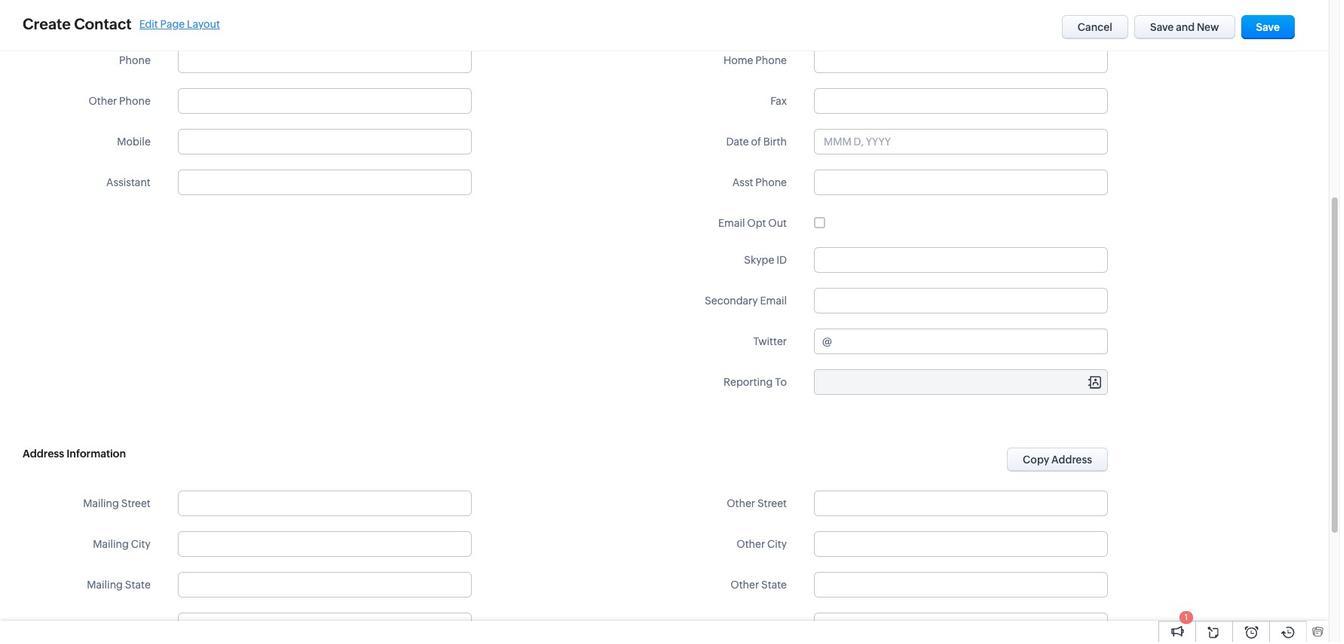 Task type: vqa. For each thing, say whether or not it's contained in the screenshot.
Address Information Copy Address
yes



Task type: describe. For each thing, give the bounding box(es) containing it.
2 vertical spatial email
[[760, 295, 787, 307]]

layout
[[187, 18, 220, 30]]

other for other phone
[[89, 95, 117, 107]]

other city
[[737, 538, 787, 550]]

phone down "create contact edit page layout"
[[119, 54, 151, 66]]

secondary
[[705, 295, 758, 307]]

state for other state
[[761, 579, 787, 591]]

copy
[[1023, 454, 1049, 466]]

home phone
[[724, 54, 787, 66]]

copy address button
[[1007, 448, 1108, 472]]

cancel
[[1078, 21, 1113, 33]]

MMM D, YYYY text field
[[814, 129, 1108, 155]]

mailing for mailing street
[[83, 498, 119, 510]]

reporting to
[[724, 376, 787, 388]]

twitter
[[753, 335, 787, 348]]

email for email opt out
[[718, 217, 745, 229]]

fax
[[771, 95, 787, 107]]

create contact edit page layout
[[23, 15, 220, 32]]

id
[[777, 254, 787, 266]]

street for other street
[[758, 498, 787, 510]]

other zip
[[741, 620, 787, 632]]

other for other state
[[731, 579, 759, 591]]

and
[[1176, 21, 1195, 33]]

city for mailing city
[[131, 538, 151, 550]]

mailing street
[[83, 498, 151, 510]]

address information copy address
[[23, 448, 1092, 466]]

save and new
[[1150, 21, 1219, 33]]

home
[[724, 54, 753, 66]]

phone for other phone
[[119, 95, 151, 107]]

mailing city
[[93, 538, 151, 550]]

other street
[[727, 498, 787, 510]]

1
[[1185, 613, 1188, 622]]

save for save
[[1256, 21, 1280, 33]]

state for mailing state
[[125, 579, 151, 591]]

other for other zip
[[741, 620, 769, 632]]



Task type: locate. For each thing, give the bounding box(es) containing it.
other for other city
[[737, 538, 765, 550]]

phone right 'asst'
[[756, 176, 787, 188]]

0 horizontal spatial street
[[121, 498, 151, 510]]

mobile
[[117, 136, 151, 148]]

@
[[822, 335, 832, 348]]

page
[[160, 18, 185, 30]]

save and new button
[[1135, 15, 1235, 39]]

mailing for mailing state
[[87, 579, 123, 591]]

2 zip from the left
[[771, 620, 787, 632]]

new
[[1197, 21, 1219, 33]]

email opt out
[[718, 217, 787, 229]]

contact
[[74, 15, 132, 32]]

skype id
[[744, 254, 787, 266]]

edit page layout link
[[139, 18, 220, 30]]

0 vertical spatial email
[[124, 14, 151, 26]]

2 save from the left
[[1256, 21, 1280, 33]]

2 street from the left
[[758, 498, 787, 510]]

email
[[124, 14, 151, 26], [718, 217, 745, 229], [760, 295, 787, 307]]

0 horizontal spatial address
[[23, 448, 64, 460]]

other state
[[731, 579, 787, 591]]

zip for other zip
[[771, 620, 787, 632]]

city
[[131, 538, 151, 550], [767, 538, 787, 550]]

2 city from the left
[[767, 538, 787, 550]]

information
[[66, 448, 126, 460]]

phone right home
[[756, 54, 787, 66]]

1 horizontal spatial city
[[767, 538, 787, 550]]

zip down mailing state
[[135, 620, 151, 632]]

address right "copy"
[[1052, 454, 1092, 466]]

1 state from the left
[[125, 579, 151, 591]]

other
[[89, 95, 117, 107], [727, 498, 755, 510], [737, 538, 765, 550], [731, 579, 759, 591], [741, 620, 769, 632]]

skype
[[744, 254, 774, 266]]

address left information
[[23, 448, 64, 460]]

None field
[[815, 370, 1107, 394]]

street
[[121, 498, 151, 510], [758, 498, 787, 510]]

mailing up mailing city
[[83, 498, 119, 510]]

save button
[[1241, 15, 1295, 39]]

asst phone
[[732, 176, 787, 188]]

1 horizontal spatial state
[[761, 579, 787, 591]]

save for save and new
[[1150, 21, 1174, 33]]

zip for mailing zip
[[135, 620, 151, 632]]

create
[[23, 15, 71, 32]]

email left opt
[[718, 217, 745, 229]]

date of birth
[[726, 136, 787, 148]]

zip
[[135, 620, 151, 632], [771, 620, 787, 632]]

street up mailing city
[[121, 498, 151, 510]]

state
[[125, 579, 151, 591], [761, 579, 787, 591]]

other for other street
[[727, 498, 755, 510]]

other down 'other city'
[[731, 579, 759, 591]]

save
[[1150, 21, 1174, 33], [1256, 21, 1280, 33]]

1 street from the left
[[121, 498, 151, 510]]

1 horizontal spatial address
[[1052, 454, 1092, 466]]

edit
[[139, 18, 158, 30]]

state up mailing zip
[[125, 579, 151, 591]]

1 save from the left
[[1150, 21, 1174, 33]]

street for mailing street
[[121, 498, 151, 510]]

city up other state
[[767, 538, 787, 550]]

1 horizontal spatial save
[[1256, 21, 1280, 33]]

phone up mobile
[[119, 95, 151, 107]]

secondary email
[[705, 295, 787, 307]]

state up other zip
[[761, 579, 787, 591]]

0 horizontal spatial email
[[124, 14, 151, 26]]

0 horizontal spatial city
[[131, 538, 151, 550]]

1 horizontal spatial zip
[[771, 620, 787, 632]]

city up mailing state
[[131, 538, 151, 550]]

other down other state
[[741, 620, 769, 632]]

1 vertical spatial email
[[718, 217, 745, 229]]

mailing down mailing state
[[97, 620, 133, 632]]

mailing for mailing city
[[93, 538, 129, 550]]

email for email
[[124, 14, 151, 26]]

birth
[[764, 136, 787, 148]]

phone for home phone
[[756, 54, 787, 66]]

mailing down mailing city
[[87, 579, 123, 591]]

street up 'other city'
[[758, 498, 787, 510]]

zip down other state
[[771, 620, 787, 632]]

other up 'other city'
[[727, 498, 755, 510]]

mailing for mailing zip
[[97, 620, 133, 632]]

asst
[[732, 176, 753, 188]]

mailing down mailing street
[[93, 538, 129, 550]]

1 horizontal spatial street
[[758, 498, 787, 510]]

mailing state
[[87, 579, 151, 591]]

0 horizontal spatial save
[[1150, 21, 1174, 33]]

other up mobile
[[89, 95, 117, 107]]

0 horizontal spatial state
[[125, 579, 151, 591]]

phone for asst phone
[[756, 176, 787, 188]]

other phone
[[89, 95, 151, 107]]

email up twitter
[[760, 295, 787, 307]]

mailing
[[83, 498, 119, 510], [93, 538, 129, 550], [87, 579, 123, 591], [97, 620, 133, 632]]

phone
[[119, 54, 151, 66], [756, 54, 787, 66], [119, 95, 151, 107], [756, 176, 787, 188]]

2 horizontal spatial email
[[760, 295, 787, 307]]

of
[[751, 136, 761, 148]]

1 horizontal spatial email
[[718, 217, 745, 229]]

email left the page
[[124, 14, 151, 26]]

mailing zip
[[97, 620, 151, 632]]

address
[[23, 448, 64, 460], [1052, 454, 1092, 466]]

reporting
[[724, 376, 773, 388]]

0 horizontal spatial zip
[[135, 620, 151, 632]]

None text field
[[178, 7, 472, 32], [814, 7, 1108, 32], [814, 47, 1108, 73], [814, 288, 1108, 314], [834, 329, 1107, 354], [815, 370, 1107, 394], [178, 572, 472, 598], [814, 572, 1108, 598], [178, 7, 472, 32], [814, 7, 1108, 32], [814, 47, 1108, 73], [814, 288, 1108, 314], [834, 329, 1107, 354], [815, 370, 1107, 394], [178, 572, 472, 598], [814, 572, 1108, 598]]

2 state from the left
[[761, 579, 787, 591]]

to
[[775, 376, 787, 388]]

save right new
[[1256, 21, 1280, 33]]

assistant
[[106, 176, 151, 188]]

date
[[726, 136, 749, 148]]

out
[[768, 217, 787, 229]]

cancel button
[[1062, 15, 1128, 39]]

opt
[[747, 217, 766, 229]]

1 city from the left
[[131, 538, 151, 550]]

1 zip from the left
[[135, 620, 151, 632]]

city for other city
[[767, 538, 787, 550]]

save left and
[[1150, 21, 1174, 33]]

None text field
[[178, 47, 472, 73], [178, 88, 472, 114], [814, 88, 1108, 114], [178, 129, 472, 155], [178, 170, 472, 195], [814, 170, 1108, 195], [814, 247, 1108, 273], [178, 491, 472, 516], [814, 491, 1108, 516], [178, 531, 472, 557], [814, 531, 1108, 557], [178, 613, 472, 638], [814, 613, 1108, 638], [178, 47, 472, 73], [178, 88, 472, 114], [814, 88, 1108, 114], [178, 129, 472, 155], [178, 170, 472, 195], [814, 170, 1108, 195], [814, 247, 1108, 273], [178, 491, 472, 516], [814, 491, 1108, 516], [178, 531, 472, 557], [814, 531, 1108, 557], [178, 613, 472, 638], [814, 613, 1108, 638]]

other down other street
[[737, 538, 765, 550]]



